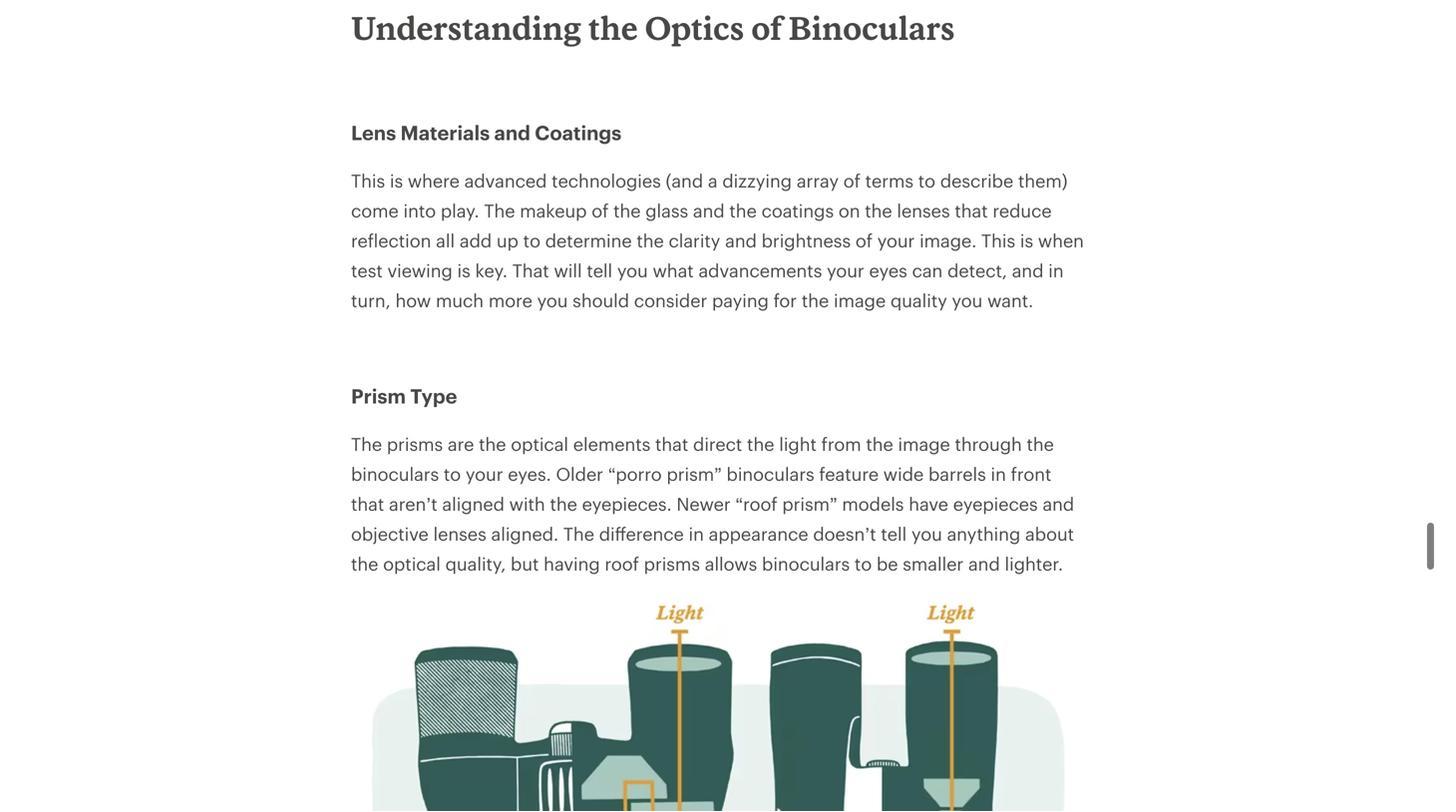 Task type: vqa. For each thing, say whether or not it's contained in the screenshot.
leftmost The Your
yes



Task type: locate. For each thing, give the bounding box(es) containing it.
2 horizontal spatial that
[[955, 200, 988, 221]]

2 vertical spatial in
[[689, 523, 704, 544]]

0 horizontal spatial prisms
[[387, 433, 443, 454]]

paying
[[712, 290, 769, 311]]

that up the 'objective'
[[351, 493, 384, 514]]

0 vertical spatial image
[[834, 290, 886, 311]]

the left light
[[747, 433, 775, 454]]

key.
[[475, 260, 508, 281]]

is
[[390, 170, 403, 191], [1021, 230, 1034, 251], [458, 260, 471, 281]]

0 vertical spatial prism"
[[667, 463, 722, 484]]

eyes
[[870, 260, 908, 281]]

through
[[955, 433, 1022, 454]]

prism"
[[667, 463, 722, 484], [783, 493, 838, 514]]

0 vertical spatial in
[[1049, 260, 1064, 281]]

advanced
[[465, 170, 547, 191]]

1 horizontal spatial prisms
[[644, 553, 700, 574]]

aligned
[[442, 493, 505, 514]]

prism" up newer
[[667, 463, 722, 484]]

1 vertical spatial your
[[827, 260, 865, 281]]

them)
[[1019, 170, 1068, 191]]

image.
[[920, 230, 977, 251]]

lenses
[[897, 200, 950, 221], [434, 523, 487, 544]]

2 horizontal spatial the
[[564, 523, 595, 544]]

you down have
[[912, 523, 943, 544]]

optical down the 'objective'
[[383, 553, 441, 574]]

image up the 'wide'
[[899, 433, 951, 454]]

1 vertical spatial prisms
[[644, 553, 700, 574]]

0 vertical spatial prisms
[[387, 433, 443, 454]]

the inside this is where advanced technologies (and a dizzying array of terms to describe them) come into play. the makeup of the glass and the coatings on the lenses that reduce reflection all add up to determine the clarity and brightness of your image. this is when test viewing is key. that will tell you what advancements your eyes can detect, and in turn, how much more you should consider paying for the image quality you want.
[[484, 200, 515, 221]]

0 horizontal spatial the
[[351, 433, 382, 454]]

2 horizontal spatial in
[[1049, 260, 1064, 281]]

0 vertical spatial tell
[[587, 260, 613, 281]]

1 vertical spatial prism"
[[783, 493, 838, 514]]

1 horizontal spatial lenses
[[897, 200, 950, 221]]

optical
[[511, 433, 569, 454], [383, 553, 441, 574]]

this
[[351, 170, 385, 191], [982, 230, 1016, 251]]

optics
[[645, 8, 745, 47]]

dizzying
[[723, 170, 792, 191]]

0 horizontal spatial your
[[466, 463, 503, 484]]

to
[[919, 170, 936, 191], [524, 230, 541, 251], [444, 463, 461, 484], [855, 553, 872, 574]]

the up front
[[1027, 433, 1055, 454]]

0 horizontal spatial prism"
[[667, 463, 722, 484]]

1 horizontal spatial is
[[458, 260, 471, 281]]

what
[[653, 260, 694, 281]]

prisms left are
[[387, 433, 443, 454]]

type
[[410, 384, 457, 408]]

2 horizontal spatial your
[[878, 230, 915, 251]]

0 vertical spatial your
[[878, 230, 915, 251]]

the down glass
[[637, 230, 664, 251]]

to right terms at the right of page
[[919, 170, 936, 191]]

1 vertical spatial optical
[[383, 553, 441, 574]]

have
[[909, 493, 949, 514]]

objective
[[351, 523, 429, 544]]

0 horizontal spatial tell
[[587, 260, 613, 281]]

detect,
[[948, 260, 1008, 281]]

eyes.
[[508, 463, 551, 484]]

tell up be
[[881, 523, 907, 544]]

1 vertical spatial tell
[[881, 523, 907, 544]]

in up 'eyepieces'
[[991, 463, 1007, 484]]

when
[[1039, 230, 1085, 251]]

image inside the prisms are the optical elements that direct the light from the image through the binoculars to your eyes. older "porro prism" binoculars feature wide barrels in front that aren't aligned with the eyepieces. newer "roof prism" models have eyepieces and objective lenses aligned. the difference in appearance doesn't tell you anything about the optical quality, but having roof prisms allows binoculars to be smaller and lighter.
[[899, 433, 951, 454]]

you down detect,
[[952, 290, 983, 311]]

optical up eyes.
[[511, 433, 569, 454]]

1 vertical spatial that
[[656, 433, 689, 454]]

0 vertical spatial the
[[484, 200, 515, 221]]

is down reduce
[[1021, 230, 1034, 251]]

of
[[752, 8, 782, 47], [844, 170, 861, 191], [592, 200, 609, 221], [856, 230, 873, 251]]

1 vertical spatial is
[[1021, 230, 1034, 251]]

to right up
[[524, 230, 541, 251]]

of up on
[[844, 170, 861, 191]]

1 horizontal spatial in
[[991, 463, 1007, 484]]

the left "optics"
[[589, 8, 638, 47]]

prism" up doesn't
[[783, 493, 838, 514]]

2 vertical spatial is
[[458, 260, 471, 281]]

0 vertical spatial is
[[390, 170, 403, 191]]

your
[[878, 230, 915, 251], [827, 260, 865, 281], [466, 463, 503, 484]]

your up eyes
[[878, 230, 915, 251]]

2 vertical spatial your
[[466, 463, 503, 484]]

prisms
[[387, 433, 443, 454], [644, 553, 700, 574]]

image down eyes
[[834, 290, 886, 311]]

binoculars
[[351, 463, 439, 484], [727, 463, 815, 484], [762, 553, 850, 574]]

that down describe
[[955, 200, 988, 221]]

tell inside the prisms are the optical elements that direct the light from the image through the binoculars to your eyes. older "porro prism" binoculars feature wide barrels in front that aren't aligned with the eyepieces. newer "roof prism" models have eyepieces and objective lenses aligned. the difference in appearance doesn't tell you anything about the optical quality, but having roof prisms allows binoculars to be smaller and lighter.
[[881, 523, 907, 544]]

into
[[404, 200, 436, 221]]

you
[[618, 260, 648, 281], [537, 290, 568, 311], [952, 290, 983, 311], [912, 523, 943, 544]]

newer
[[677, 493, 731, 514]]

you down will
[[537, 290, 568, 311]]

you left what
[[618, 260, 648, 281]]

difference
[[599, 523, 684, 544]]

1 horizontal spatial tell
[[881, 523, 907, 544]]

is left 'key.'
[[458, 260, 471, 281]]

image inside this is where advanced technologies (and a dizzying array of terms to describe them) come into play. the makeup of the glass and the coatings on the lenses that reduce reflection all add up to determine the clarity and brightness of your image. this is when test viewing is key. that will tell you what advancements your eyes can detect, and in turn, how much more you should consider paying for the image quality you want.
[[834, 290, 886, 311]]

0 vertical spatial this
[[351, 170, 385, 191]]

can
[[913, 260, 943, 281]]

tell
[[587, 260, 613, 281], [881, 523, 907, 544]]

image
[[834, 290, 886, 311], [899, 433, 951, 454]]

0 vertical spatial optical
[[511, 433, 569, 454]]

tell up "should"
[[587, 260, 613, 281]]

models
[[843, 493, 904, 514]]

makeup
[[520, 200, 587, 221]]

to left be
[[855, 553, 872, 574]]

1 horizontal spatial the
[[484, 200, 515, 221]]

your up aligned
[[466, 463, 503, 484]]

your left eyes
[[827, 260, 865, 281]]

1 horizontal spatial this
[[982, 230, 1016, 251]]

in down newer
[[689, 523, 704, 544]]

prisms down difference
[[644, 553, 700, 574]]

1 vertical spatial the
[[351, 433, 382, 454]]

2 vertical spatial that
[[351, 493, 384, 514]]

this up come
[[351, 170, 385, 191]]

0 horizontal spatial in
[[689, 523, 704, 544]]

the down the 'objective'
[[351, 553, 379, 574]]

1 horizontal spatial that
[[656, 433, 689, 454]]

older
[[556, 463, 604, 484]]

roof
[[605, 553, 639, 574]]

1 vertical spatial lenses
[[434, 523, 487, 544]]

to down are
[[444, 463, 461, 484]]

lenses down aligned
[[434, 523, 487, 544]]

and up about
[[1043, 493, 1075, 514]]

1 horizontal spatial your
[[827, 260, 865, 281]]

is up come
[[390, 170, 403, 191]]

that inside this is where advanced technologies (and a dizzying array of terms to describe them) come into play. the makeup of the glass and the coatings on the lenses that reduce reflection all add up to determine the clarity and brightness of your image. this is when test viewing is key. that will tell you what advancements your eyes can detect, and in turn, how much more you should consider paying for the image quality you want.
[[955, 200, 988, 221]]

and
[[494, 121, 531, 144], [693, 200, 725, 221], [725, 230, 757, 251], [1012, 260, 1044, 281], [1043, 493, 1075, 514], [969, 553, 1001, 574]]

lenses up 'image.'
[[897, 200, 950, 221]]

0 vertical spatial that
[[955, 200, 988, 221]]

be
[[877, 553, 898, 574]]

the
[[589, 8, 638, 47], [614, 200, 641, 221], [730, 200, 757, 221], [865, 200, 893, 221], [637, 230, 664, 251], [802, 290, 829, 311], [479, 433, 506, 454], [747, 433, 775, 454], [866, 433, 894, 454], [1027, 433, 1055, 454], [550, 493, 578, 514], [351, 553, 379, 574]]

1 horizontal spatial optical
[[511, 433, 569, 454]]

0 horizontal spatial that
[[351, 493, 384, 514]]

and up advanced
[[494, 121, 531, 144]]

of down on
[[856, 230, 873, 251]]

the down advanced
[[484, 200, 515, 221]]

clarity
[[669, 230, 721, 251]]

reflection
[[351, 230, 431, 251]]

that left direct
[[656, 433, 689, 454]]

in
[[1049, 260, 1064, 281], [991, 463, 1007, 484], [689, 523, 704, 544]]

and down anything
[[969, 553, 1001, 574]]

terms
[[866, 170, 914, 191]]

2 vertical spatial the
[[564, 523, 595, 544]]

1 horizontal spatial image
[[899, 433, 951, 454]]

the
[[484, 200, 515, 221], [351, 433, 382, 454], [564, 523, 595, 544]]

lenses inside this is where advanced technologies (and a dizzying array of terms to describe them) come into play. the makeup of the glass and the coatings on the lenses that reduce reflection all add up to determine the clarity and brightness of your image. this is when test viewing is key. that will tell you what advancements your eyes can detect, and in turn, how much more you should consider paying for the image quality you want.
[[897, 200, 950, 221]]

0 horizontal spatial lenses
[[434, 523, 487, 544]]

0 vertical spatial lenses
[[897, 200, 950, 221]]

the right on
[[865, 200, 893, 221]]

want.
[[988, 290, 1034, 311]]

consider
[[634, 290, 708, 311]]

coatings
[[762, 200, 834, 221]]

materials
[[401, 121, 490, 144]]

this up detect,
[[982, 230, 1016, 251]]

the down dizzying
[[730, 200, 757, 221]]

1 vertical spatial this
[[982, 230, 1016, 251]]

that
[[955, 200, 988, 221], [656, 433, 689, 454], [351, 493, 384, 514]]

1 vertical spatial image
[[899, 433, 951, 454]]

in down when
[[1049, 260, 1064, 281]]

the up the having
[[564, 523, 595, 544]]

determine
[[545, 230, 632, 251]]

elements
[[574, 433, 651, 454]]

the down prism
[[351, 433, 382, 454]]

0 horizontal spatial image
[[834, 290, 886, 311]]

and up advancements
[[725, 230, 757, 251]]

0 horizontal spatial optical
[[383, 553, 441, 574]]

test
[[351, 260, 383, 281]]



Task type: describe. For each thing, give the bounding box(es) containing it.
but
[[511, 553, 539, 574]]

glass
[[646, 200, 689, 221]]

play.
[[441, 200, 480, 221]]

barrels
[[929, 463, 987, 484]]

the down older at the bottom left of page
[[550, 493, 578, 514]]

that for difference
[[351, 493, 384, 514]]

that
[[513, 260, 549, 281]]

array
[[797, 170, 839, 191]]

smaller
[[903, 553, 964, 574]]

the prisms are the optical elements that direct the light from the image through the binoculars to your eyes. older "porro prism" binoculars feature wide barrels in front that aren't aligned with the eyepieces. newer "roof prism" models have eyepieces and objective lenses aligned. the difference in appearance doesn't tell you anything about the optical quality, but having roof prisms allows binoculars to be smaller and lighter.
[[351, 433, 1075, 574]]

the right are
[[479, 433, 506, 454]]

binoculars
[[789, 8, 955, 47]]

(and
[[666, 170, 704, 191]]

the right for
[[802, 290, 829, 311]]

technologies
[[552, 170, 661, 191]]

viewing
[[388, 260, 453, 281]]

a
[[708, 170, 718, 191]]

eyepieces.
[[582, 493, 672, 514]]

turn,
[[351, 290, 391, 311]]

prism
[[351, 384, 406, 408]]

in inside this is where advanced technologies (and a dizzying array of terms to describe them) come into play. the makeup of the glass and the coatings on the lenses that reduce reflection all add up to determine the clarity and brightness of your image. this is when test viewing is key. that will tell you what advancements your eyes can detect, and in turn, how much more you should consider paying for the image quality you want.
[[1049, 260, 1064, 281]]

on
[[839, 200, 861, 221]]

will
[[554, 260, 582, 281]]

all
[[436, 230, 455, 251]]

where
[[408, 170, 460, 191]]

eyepieces
[[954, 493, 1038, 514]]

binoculars down doesn't
[[762, 553, 850, 574]]

for
[[774, 290, 797, 311]]

much
[[436, 290, 484, 311]]

1 vertical spatial in
[[991, 463, 1007, 484]]

the up the 'wide'
[[866, 433, 894, 454]]

describe
[[941, 170, 1014, 191]]

are
[[448, 433, 474, 454]]

understanding the optics of binoculars
[[351, 8, 955, 47]]

allows
[[705, 553, 758, 574]]

light
[[779, 433, 817, 454]]

wide
[[884, 463, 924, 484]]

"roof
[[736, 493, 778, 514]]

your inside the prisms are the optical elements that direct the light from the image through the binoculars to your eyes. older "porro prism" binoculars feature wide barrels in front that aren't aligned with the eyepieces. newer "roof prism" models have eyepieces and objective lenses aligned. the difference in appearance doesn't tell you anything about the optical quality, but having roof prisms allows binoculars to be smaller and lighter.
[[466, 463, 503, 484]]

an illustration showing the difference between poro prism and roof prism binoculars image
[[351, 597, 1086, 811]]

feature
[[820, 463, 879, 484]]

from
[[822, 433, 862, 454]]

quality,
[[446, 553, 506, 574]]

"porro
[[608, 463, 662, 484]]

more
[[489, 290, 533, 311]]

quality
[[891, 290, 948, 311]]

anything
[[947, 523, 1021, 544]]

lens materials and coatings
[[351, 121, 622, 144]]

appearance
[[709, 523, 809, 544]]

1 horizontal spatial prism"
[[783, 493, 838, 514]]

advancements
[[699, 260, 823, 281]]

lens
[[351, 121, 396, 144]]

front
[[1011, 463, 1052, 484]]

understanding
[[351, 8, 582, 47]]

of down "technologies"
[[592, 200, 609, 221]]

aren't
[[389, 493, 438, 514]]

2 horizontal spatial is
[[1021, 230, 1034, 251]]

come
[[351, 200, 399, 221]]

direct
[[693, 433, 743, 454]]

the down "technologies"
[[614, 200, 641, 221]]

that for when
[[955, 200, 988, 221]]

0 horizontal spatial is
[[390, 170, 403, 191]]

and down a
[[693, 200, 725, 221]]

having
[[544, 553, 600, 574]]

lenses inside the prisms are the optical elements that direct the light from the image through the binoculars to your eyes. older "porro prism" binoculars feature wide barrels in front that aren't aligned with the eyepieces. newer "roof prism" models have eyepieces and objective lenses aligned. the difference in appearance doesn't tell you anything about the optical quality, but having roof prisms allows binoculars to be smaller and lighter.
[[434, 523, 487, 544]]

and up want.
[[1012, 260, 1044, 281]]

you inside the prisms are the optical elements that direct the light from the image through the binoculars to your eyes. older "porro prism" binoculars feature wide barrels in front that aren't aligned with the eyepieces. newer "roof prism" models have eyepieces and objective lenses aligned. the difference in appearance doesn't tell you anything about the optical quality, but having roof prisms allows binoculars to be smaller and lighter.
[[912, 523, 943, 544]]

lighter.
[[1005, 553, 1064, 574]]

tell inside this is where advanced technologies (and a dizzying array of terms to describe them) come into play. the makeup of the glass and the coatings on the lenses that reduce reflection all add up to determine the clarity and brightness of your image. this is when test viewing is key. that will tell you what advancements your eyes can detect, and in turn, how much more you should consider paying for the image quality you want.
[[587, 260, 613, 281]]

coatings
[[535, 121, 622, 144]]

aligned.
[[491, 523, 559, 544]]

about
[[1026, 523, 1075, 544]]

doesn't
[[814, 523, 877, 544]]

binoculars up "roof
[[727, 463, 815, 484]]

reduce
[[993, 200, 1052, 221]]

with
[[510, 493, 545, 514]]

brightness
[[762, 230, 851, 251]]

prism type
[[351, 384, 457, 408]]

add
[[460, 230, 492, 251]]

should
[[573, 290, 630, 311]]

binoculars up aren't
[[351, 463, 439, 484]]

up
[[497, 230, 519, 251]]

of right "optics"
[[752, 8, 782, 47]]

this is where advanced technologies (and a dizzying array of terms to describe them) come into play. the makeup of the glass and the coatings on the lenses that reduce reflection all add up to determine the clarity and brightness of your image. this is when test viewing is key. that will tell you what advancements your eyes can detect, and in turn, how much more you should consider paying for the image quality you want.
[[351, 170, 1085, 311]]

how
[[396, 290, 431, 311]]

0 horizontal spatial this
[[351, 170, 385, 191]]



